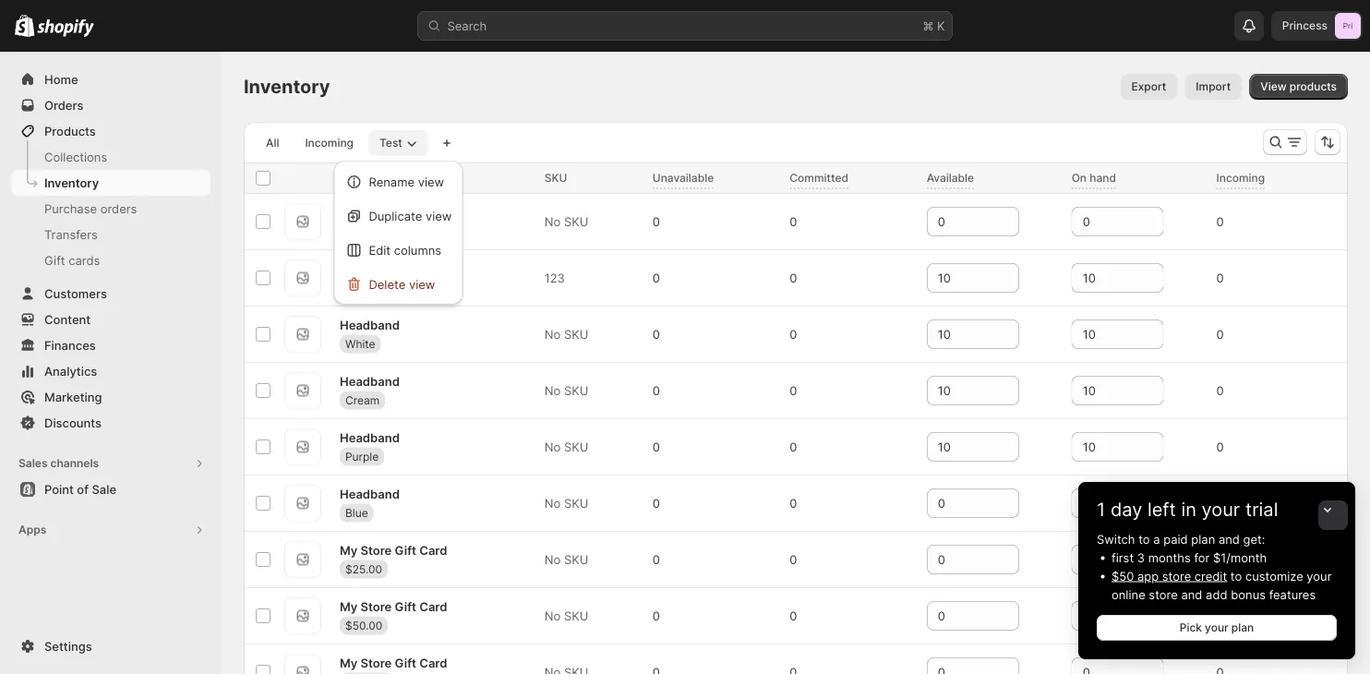 Task type: locate. For each thing, give the bounding box(es) containing it.
2 vertical spatial view
[[409, 277, 435, 291]]

no sku
[[545, 214, 588, 229], [545, 327, 588, 341], [545, 383, 588, 398], [545, 440, 588, 454], [545, 496, 588, 510], [545, 552, 588, 567], [545, 609, 588, 623]]

search
[[447, 18, 487, 33]]

point of sale link
[[11, 476, 211, 502]]

1 vertical spatial your
[[1307, 569, 1332, 583]]

marketing
[[44, 390, 102, 404]]

all
[[266, 136, 279, 150]]

3 card from the top
[[419, 655, 447, 670]]

my store gift card $50.00
[[340, 599, 447, 632]]

2 vertical spatial my
[[340, 655, 358, 670]]

my up $25.00
[[340, 543, 358, 557]]

gift inside my store gift card $25.00
[[395, 543, 416, 557]]

settings link
[[11, 633, 211, 659]]

customers
[[44, 286, 107, 301]]

7 no from the top
[[545, 609, 561, 623]]

incoming inside tab list
[[305, 136, 354, 150]]

1 horizontal spatial incoming
[[1217, 171, 1265, 185]]

1 my from the top
[[340, 543, 358, 557]]

2 my from the top
[[340, 599, 358, 613]]

$25.00
[[345, 562, 382, 576]]

0 vertical spatial my
[[340, 543, 358, 557]]

and left add on the right
[[1181, 587, 1203, 602]]

2 no from the top
[[545, 327, 561, 341]]

all link
[[255, 130, 290, 156]]

headband link up the cream
[[340, 372, 400, 390]]

1 my store gift card link from the top
[[340, 541, 447, 559]]

0 vertical spatial my store gift card link
[[340, 541, 447, 559]]

my store gift card link up $50.00
[[340, 597, 447, 616]]

incoming inside button
[[1217, 171, 1265, 185]]

4 no from the top
[[545, 440, 561, 454]]

trial
[[1246, 498, 1278, 521]]

1 vertical spatial view
[[426, 209, 452, 223]]

0 horizontal spatial incoming
[[305, 136, 354, 150]]

channels
[[50, 457, 99, 470]]

headband red
[[340, 261, 400, 294]]

my for my store gift card
[[340, 655, 358, 670]]

2 headband from the top
[[340, 261, 400, 275]]

view down the columns
[[409, 277, 435, 291]]

to customize your online store and add bonus features
[[1112, 569, 1332, 602]]

finances link
[[11, 332, 211, 358]]

gift down my store gift card $50.00
[[395, 655, 416, 670]]

gift down headband blue at the bottom left of page
[[395, 543, 416, 557]]

card inside my store gift card $50.00
[[419, 599, 447, 613]]

marketing link
[[11, 384, 211, 410]]

months
[[1148, 550, 1191, 565]]

headband down edit
[[340, 261, 400, 275]]

gift down my store gift card $25.00
[[395, 599, 416, 613]]

cream
[[345, 393, 380, 407]]

to
[[1139, 532, 1150, 546], [1231, 569, 1242, 583]]

my store gift card link for my store gift card $50.00
[[340, 597, 447, 616]]

headband link up "blue"
[[340, 485, 400, 503]]

1 vertical spatial store
[[361, 599, 392, 613]]

my up $50.00
[[340, 599, 358, 613]]

incoming link
[[294, 130, 365, 156]]

4 headband link from the top
[[340, 372, 400, 390]]

my inside my store gift card $50.00
[[340, 599, 358, 613]]

rename
[[369, 175, 415, 189]]

first 3 months for $1/month
[[1112, 550, 1267, 565]]

analytics
[[44, 364, 97, 378]]

duplicate view
[[369, 209, 452, 223]]

1 horizontal spatial to
[[1231, 569, 1242, 583]]

0 horizontal spatial to
[[1139, 532, 1150, 546]]

plan down the bonus
[[1232, 621, 1254, 634]]

your
[[1202, 498, 1240, 521], [1307, 569, 1332, 583], [1205, 621, 1229, 634]]

7 no sku from the top
[[545, 609, 588, 623]]

3 no sku from the top
[[545, 383, 588, 398]]

3 no from the top
[[545, 383, 561, 398]]

settings
[[44, 639, 92, 653]]

first
[[1112, 550, 1134, 565]]

switch to a paid plan and get:
[[1097, 532, 1265, 546]]

incoming for the incoming button
[[1217, 171, 1265, 185]]

1 horizontal spatial inventory
[[244, 75, 330, 98]]

2 no sku from the top
[[545, 327, 588, 341]]

1 headband from the top
[[340, 205, 400, 219]]

1 vertical spatial card
[[419, 599, 447, 613]]

and for plan
[[1219, 532, 1240, 546]]

5 headband link from the top
[[340, 428, 400, 447]]

0 vertical spatial inventory
[[244, 75, 330, 98]]

sku button
[[545, 169, 586, 187]]

1 headband link from the top
[[340, 203, 400, 221]]

store down $50.00 link
[[361, 655, 392, 670]]

2 vertical spatial your
[[1205, 621, 1229, 634]]

None number field
[[927, 207, 992, 236], [1072, 207, 1136, 236], [927, 263, 992, 293], [1072, 263, 1136, 293], [927, 320, 992, 349], [1072, 320, 1136, 349], [927, 376, 992, 405], [1072, 376, 1136, 405], [927, 432, 992, 462], [1072, 432, 1136, 462], [927, 488, 992, 518], [1072, 488, 1136, 518], [927, 545, 992, 574], [1072, 545, 1136, 574], [927, 601, 992, 631], [1072, 601, 1136, 631], [927, 657, 992, 674], [1072, 657, 1136, 674], [927, 207, 992, 236], [1072, 207, 1136, 236], [927, 263, 992, 293], [1072, 263, 1136, 293], [927, 320, 992, 349], [1072, 320, 1136, 349], [927, 376, 992, 405], [1072, 376, 1136, 405], [927, 432, 992, 462], [1072, 432, 1136, 462], [927, 488, 992, 518], [1072, 488, 1136, 518], [927, 545, 992, 574], [1072, 545, 1136, 574], [927, 601, 992, 631], [1072, 601, 1136, 631], [927, 657, 992, 674], [1072, 657, 1136, 674]]

add
[[1206, 587, 1228, 602]]

store for my store gift card
[[361, 655, 392, 670]]

3 store from the top
[[361, 655, 392, 670]]

1 vertical spatial my
[[340, 599, 358, 613]]

bonus
[[1231, 587, 1266, 602]]

1 horizontal spatial plan
[[1232, 621, 1254, 634]]

card down my store gift card $25.00
[[419, 599, 447, 613]]

sku for headband blue
[[564, 496, 588, 510]]

features
[[1269, 587, 1316, 602]]

import
[[1196, 80, 1231, 93]]

store down months
[[1162, 569, 1191, 583]]

3 headband from the top
[[340, 317, 400, 332]]

white link
[[340, 335, 381, 353]]

gift for my store gift card $25.00
[[395, 543, 416, 557]]

my store gift card link up $25.00
[[340, 541, 447, 559]]

view up the columns
[[426, 209, 452, 223]]

princess image
[[1335, 13, 1361, 39]]

headband for headband cream
[[340, 374, 400, 388]]

sku for my store gift card $50.00
[[564, 609, 588, 623]]

store inside my store gift card $25.00
[[361, 543, 392, 557]]

6 headband from the top
[[340, 486, 400, 501]]

store down $50 app store credit link
[[1149, 587, 1178, 602]]

my down $50.00 link
[[340, 655, 358, 670]]

export
[[1132, 80, 1167, 93]]

headband link for headband purple
[[340, 428, 400, 447]]

my store gift card link down my store gift card $50.00
[[340, 654, 447, 672]]

1 vertical spatial and
[[1181, 587, 1203, 602]]

plan up for
[[1191, 532, 1215, 546]]

view
[[418, 175, 444, 189], [426, 209, 452, 223], [409, 277, 435, 291]]

paid
[[1164, 532, 1188, 546]]

committed
[[790, 171, 849, 185]]

0 vertical spatial card
[[419, 543, 447, 557]]

0 horizontal spatial plan
[[1191, 532, 1215, 546]]

headband for headband red
[[340, 261, 400, 275]]

1 store from the top
[[361, 543, 392, 557]]

1 card from the top
[[419, 543, 447, 557]]

headband up black
[[340, 205, 400, 219]]

headband link for headband blue
[[340, 485, 400, 503]]

no for headband black
[[545, 214, 561, 229]]

and inside to customize your online store and add bonus features
[[1181, 587, 1203, 602]]

view products
[[1261, 80, 1337, 93]]

2 vertical spatial my store gift card link
[[340, 654, 447, 672]]

1 vertical spatial inventory
[[44, 175, 99, 190]]

my inside my store gift card $25.00
[[340, 543, 358, 557]]

menu
[[339, 166, 457, 299]]

headband up white
[[340, 317, 400, 332]]

incoming button
[[1217, 169, 1284, 187]]

your right 'in'
[[1202, 498, 1240, 521]]

1 vertical spatial my store gift card link
[[340, 597, 447, 616]]

headband link
[[340, 203, 400, 221], [340, 259, 400, 278], [340, 316, 400, 334], [340, 372, 400, 390], [340, 428, 400, 447], [340, 485, 400, 503]]

2 headband link from the top
[[340, 259, 400, 278]]

0 vertical spatial store
[[361, 543, 392, 557]]

available button
[[927, 169, 993, 187]]

1 vertical spatial to
[[1231, 569, 1242, 583]]

your right pick on the bottom of the page
[[1205, 621, 1229, 634]]

4 headband from the top
[[340, 374, 400, 388]]

headband up purple
[[340, 430, 400, 444]]

view for rename view
[[418, 175, 444, 189]]

5 no sku from the top
[[545, 496, 588, 510]]

gift cards link
[[11, 247, 211, 273]]

1 no sku from the top
[[545, 214, 588, 229]]

delete view button
[[339, 269, 457, 299]]

no for headband white
[[545, 327, 561, 341]]

no for headband blue
[[545, 496, 561, 510]]

store up $25.00
[[361, 543, 392, 557]]

1 vertical spatial plan
[[1232, 621, 1254, 634]]

and up $1/month at the right bottom
[[1219, 532, 1240, 546]]

1 vertical spatial store
[[1149, 587, 1178, 602]]

5 no from the top
[[545, 496, 561, 510]]

0
[[653, 214, 660, 229], [790, 214, 797, 229], [1217, 214, 1224, 229], [653, 271, 660, 285], [790, 271, 797, 285], [1217, 271, 1224, 285], [653, 327, 660, 341], [790, 327, 797, 341], [1217, 327, 1224, 341], [653, 383, 660, 398], [790, 383, 797, 398], [1217, 383, 1224, 398], [653, 440, 660, 454], [790, 440, 797, 454], [1217, 440, 1224, 454], [653, 496, 660, 510], [790, 496, 797, 510], [653, 552, 660, 567], [790, 552, 797, 567], [653, 609, 660, 623], [790, 609, 797, 623]]

your up features
[[1307, 569, 1332, 583]]

3 my from the top
[[340, 655, 358, 670]]

no sku for headband white
[[545, 327, 588, 341]]

export button
[[1120, 74, 1178, 100]]

0 vertical spatial view
[[418, 175, 444, 189]]

headband link for headband cream
[[340, 372, 400, 390]]

card up my store gift card $50.00
[[419, 543, 447, 557]]

3 headband link from the top
[[340, 316, 400, 334]]

sales channels button
[[11, 451, 211, 476]]

4 no sku from the top
[[545, 440, 588, 454]]

store up $50.00
[[361, 599, 392, 613]]

view right rename
[[418, 175, 444, 189]]

inventory
[[244, 75, 330, 98], [44, 175, 99, 190]]

gift cards
[[44, 253, 100, 267]]

cream link
[[340, 391, 385, 409]]

2 vertical spatial card
[[419, 655, 447, 670]]

store
[[361, 543, 392, 557], [361, 599, 392, 613], [361, 655, 392, 670]]

6 no sku from the top
[[545, 552, 588, 567]]

menu containing rename view
[[339, 166, 457, 299]]

1 horizontal spatial and
[[1219, 532, 1240, 546]]

on hand
[[1072, 171, 1116, 185]]

0 vertical spatial your
[[1202, 498, 1240, 521]]

plan
[[1191, 532, 1215, 546], [1232, 621, 1254, 634]]

and for store
[[1181, 587, 1203, 602]]

headband link for headband black
[[340, 203, 400, 221]]

orders
[[44, 98, 84, 112]]

0 horizontal spatial and
[[1181, 587, 1203, 602]]

1 no from the top
[[545, 214, 561, 229]]

2 card from the top
[[419, 599, 447, 613]]

products
[[44, 124, 96, 138]]

card down my store gift card $50.00
[[419, 655, 447, 670]]

headband link down edit
[[340, 259, 400, 278]]

to down $1/month at the right bottom
[[1231, 569, 1242, 583]]

store inside my store gift card $50.00
[[361, 599, 392, 613]]

headband link up purple
[[340, 428, 400, 447]]

incoming for incoming link
[[305, 136, 354, 150]]

k
[[937, 18, 945, 33]]

card inside my store gift card $25.00
[[419, 543, 447, 557]]

0 horizontal spatial inventory
[[44, 175, 99, 190]]

no
[[545, 214, 561, 229], [545, 327, 561, 341], [545, 383, 561, 398], [545, 440, 561, 454], [545, 496, 561, 510], [545, 552, 561, 567], [545, 609, 561, 623]]

headband up the cream
[[340, 374, 400, 388]]

sku inside button
[[545, 171, 567, 185]]

0 vertical spatial and
[[1219, 532, 1240, 546]]

0 vertical spatial incoming
[[305, 136, 354, 150]]

6 headband link from the top
[[340, 485, 400, 503]]

purchase orders
[[44, 201, 137, 216]]

blue link
[[340, 503, 374, 522]]

inventory up the purchase
[[44, 175, 99, 190]]

5 headband from the top
[[340, 430, 400, 444]]

2 store from the top
[[361, 599, 392, 613]]

2 my store gift card link from the top
[[340, 597, 447, 616]]

incoming
[[305, 136, 354, 150], [1217, 171, 1265, 185]]

2 vertical spatial store
[[361, 655, 392, 670]]

inventory up all
[[244, 75, 330, 98]]

gift for my store gift card
[[395, 655, 416, 670]]

gift
[[44, 253, 65, 267], [395, 543, 416, 557], [395, 599, 416, 613], [395, 655, 416, 670]]

sales channels
[[18, 457, 99, 470]]

blue
[[345, 506, 368, 519]]

product
[[340, 171, 382, 185]]

gift inside my store gift card $50.00
[[395, 599, 416, 613]]

$1/month
[[1213, 550, 1267, 565]]

1 vertical spatial incoming
[[1217, 171, 1265, 185]]

edit columns
[[369, 243, 441, 257]]

delete
[[369, 277, 406, 291]]

6 no from the top
[[545, 552, 561, 567]]

sku for headband white
[[564, 327, 588, 341]]

headband up "blue"
[[340, 486, 400, 501]]

tab list
[[251, 129, 432, 156]]

to left a
[[1139, 532, 1150, 546]]

shopify image
[[37, 19, 94, 37]]

headband link up white
[[340, 316, 400, 334]]

headband link up black
[[340, 203, 400, 221]]

pick
[[1180, 621, 1202, 634]]



Task type: vqa. For each thing, say whether or not it's contained in the screenshot.


Task type: describe. For each thing, give the bounding box(es) containing it.
3
[[1137, 550, 1145, 565]]

no for headband cream
[[545, 383, 561, 398]]

1 day left in your trial button
[[1079, 482, 1356, 521]]

headband link for headband red
[[340, 259, 400, 278]]

$50.00
[[345, 618, 382, 632]]

your inside dropdown button
[[1202, 498, 1240, 521]]

columns
[[394, 243, 441, 257]]

1
[[1097, 498, 1106, 521]]

my store gift card link for my store gift card $25.00
[[340, 541, 447, 559]]

card for my store gift card
[[419, 655, 447, 670]]

no sku for headband purple
[[545, 440, 588, 454]]

headband for headband black
[[340, 205, 400, 219]]

headband for headband white
[[340, 317, 400, 332]]

sku for my store gift card $25.00
[[564, 552, 588, 567]]

delete view
[[369, 277, 435, 291]]

princess
[[1282, 19, 1328, 32]]

product button
[[340, 169, 400, 187]]

no sku for headband black
[[545, 214, 588, 229]]

tab list containing all
[[251, 129, 432, 156]]

edit columns button
[[339, 235, 457, 265]]

sku for headband cream
[[564, 383, 588, 398]]

gift for my store gift card $50.00
[[395, 599, 416, 613]]

test button
[[368, 130, 428, 156]]

rename view
[[369, 175, 444, 189]]

edit
[[369, 243, 391, 257]]

3 my store gift card link from the top
[[340, 654, 447, 672]]

gift left cards
[[44, 253, 65, 267]]

unavailable button
[[653, 169, 732, 187]]

discounts link
[[11, 410, 211, 436]]

0 vertical spatial to
[[1139, 532, 1150, 546]]

my for my store gift card $50.00
[[340, 599, 358, 613]]

headband purple
[[340, 430, 400, 463]]

shopify image
[[15, 14, 34, 37]]

headband for headband purple
[[340, 430, 400, 444]]

left
[[1148, 498, 1176, 521]]

credit
[[1195, 569, 1227, 583]]

products link
[[11, 118, 211, 144]]

discounts
[[44, 416, 102, 430]]

$50
[[1112, 569, 1134, 583]]

home
[[44, 72, 78, 86]]

no sku for headband cream
[[545, 383, 588, 398]]

customize
[[1246, 569, 1304, 583]]

apps button
[[11, 517, 211, 543]]

no sku for my store gift card $25.00
[[545, 552, 588, 567]]

inventory link
[[11, 170, 211, 196]]

day
[[1111, 498, 1143, 521]]

point
[[44, 482, 74, 496]]

123
[[545, 271, 565, 285]]

rename view button
[[339, 166, 457, 197]]

duplicate view button
[[339, 200, 457, 231]]

pick your plan link
[[1097, 615, 1337, 641]]

online
[[1112, 587, 1146, 602]]

apps
[[18, 523, 46, 537]]

for
[[1194, 550, 1210, 565]]

card for my store gift card $50.00
[[419, 599, 447, 613]]

view for delete view
[[409, 277, 435, 291]]

1 day left in your trial element
[[1079, 530, 1356, 659]]

home link
[[11, 66, 211, 92]]

card for my store gift card $25.00
[[419, 543, 447, 557]]

no for my store gift card $50.00
[[545, 609, 561, 623]]

purple
[[345, 449, 379, 463]]

store inside to customize your online store and add bonus features
[[1149, 587, 1178, 602]]

view products link
[[1250, 74, 1348, 100]]

no for headband purple
[[545, 440, 561, 454]]

⌘ k
[[923, 18, 945, 33]]

sales
[[18, 457, 48, 470]]

view
[[1261, 80, 1287, 93]]

0 vertical spatial plan
[[1191, 532, 1215, 546]]

red
[[345, 280, 366, 294]]

orders link
[[11, 92, 211, 118]]

store for my store gift card $50.00
[[361, 599, 392, 613]]

point of sale button
[[0, 476, 222, 502]]

white
[[345, 337, 375, 350]]

transfers
[[44, 227, 98, 241]]

⌘
[[923, 18, 934, 33]]

headband link for headband white
[[340, 316, 400, 334]]

purchase orders link
[[11, 196, 211, 222]]

point of sale
[[44, 482, 116, 496]]

content link
[[11, 307, 211, 332]]

cards
[[69, 253, 100, 267]]

store for my store gift card $25.00
[[361, 543, 392, 557]]

orders
[[100, 201, 137, 216]]

sale
[[92, 482, 116, 496]]

headband for headband blue
[[340, 486, 400, 501]]

$50 app store credit link
[[1112, 569, 1227, 583]]

content
[[44, 312, 91, 326]]

1 day left in your trial
[[1097, 498, 1278, 521]]

$50.00 link
[[340, 616, 388, 635]]

my store gift card $25.00
[[340, 543, 447, 576]]

unavailable
[[653, 171, 714, 185]]

your inside to customize your online store and add bonus features
[[1307, 569, 1332, 583]]

no sku for my store gift card $50.00
[[545, 609, 588, 623]]

get:
[[1243, 532, 1265, 546]]

red link
[[340, 278, 371, 297]]

0 vertical spatial store
[[1162, 569, 1191, 583]]

sku for headband black
[[564, 214, 588, 229]]

in
[[1181, 498, 1197, 521]]

app
[[1138, 569, 1159, 583]]

switch
[[1097, 532, 1135, 546]]

no for my store gift card $25.00
[[545, 552, 561, 567]]

view for duplicate view
[[426, 209, 452, 223]]

my store gift card
[[340, 655, 447, 670]]

my for my store gift card $25.00
[[340, 543, 358, 557]]

no sku for headband blue
[[545, 496, 588, 510]]

test
[[380, 136, 402, 150]]

finances
[[44, 338, 96, 352]]

headband white
[[340, 317, 400, 350]]

black
[[345, 224, 374, 238]]

on
[[1072, 171, 1087, 185]]

sku for headband purple
[[564, 440, 588, 454]]

analytics link
[[11, 358, 211, 384]]

purple link
[[340, 447, 384, 466]]

to inside to customize your online store and add bonus features
[[1231, 569, 1242, 583]]

duplicate
[[369, 209, 422, 223]]

$50 app store credit
[[1112, 569, 1227, 583]]



